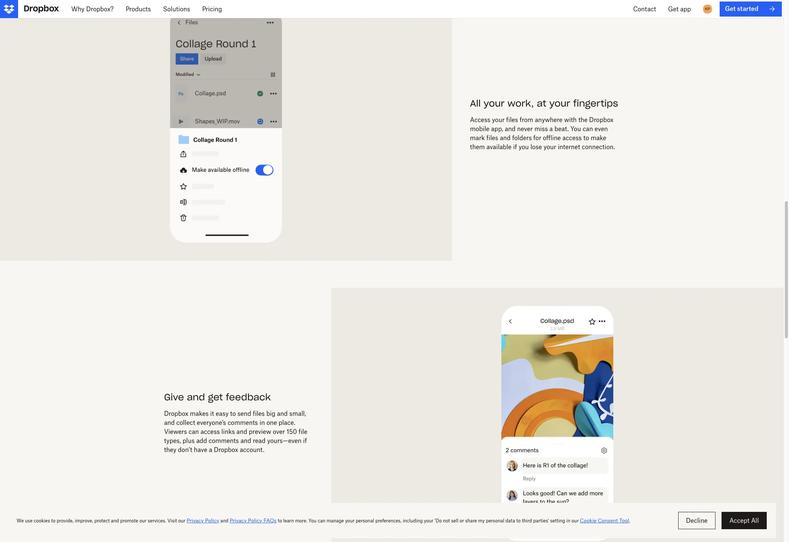 Task type: vqa. For each thing, say whether or not it's contained in the screenshot.
More ways to add content element
no



Task type: describe. For each thing, give the bounding box(es) containing it.
get app button
[[662, 0, 697, 18]]

all your work, at your fingertips
[[470, 98, 618, 109]]

get started
[[725, 5, 759, 13]]

you
[[571, 125, 581, 133]]

you
[[519, 143, 529, 151]]

lose
[[531, 143, 542, 151]]

file
[[299, 428, 308, 436]]

access inside access your files from anywhere with the dropbox mobile app, and never miss a beat. you can even mark files and folders for offline access to make them available if you lose your internet connection.
[[563, 134, 582, 142]]

get app
[[668, 5, 691, 13]]

preview
[[249, 428, 271, 436]]

never
[[517, 125, 533, 133]]

folders
[[512, 134, 532, 142]]

contact
[[633, 5, 656, 13]]

everyone's
[[197, 419, 226, 427]]

get for get app
[[668, 5, 679, 13]]

mobile
[[470, 125, 490, 133]]

a inside dropbox makes it easy to send files big and small, and collect everyone's comments in one place. viewers can access links and preview over 150 file types, plus add comments and read yours—even if they don't have a dropbox account.
[[209, 447, 212, 454]]

with
[[564, 116, 577, 124]]

to inside dropbox makes it easy to send files big and small, and collect everyone's comments in one place. viewers can access links and preview over 150 file types, plus add comments and read yours—even if they don't have a dropbox account.
[[230, 410, 236, 418]]

work,
[[508, 98, 534, 109]]

and up the available
[[500, 134, 511, 142]]

beat.
[[555, 125, 569, 133]]

access
[[470, 116, 491, 124]]

from
[[520, 116, 533, 124]]

at
[[537, 98, 547, 109]]

place.
[[279, 419, 295, 427]]

internet
[[558, 143, 580, 151]]

solutions button
[[157, 0, 196, 18]]

make
[[591, 134, 607, 142]]

fingertips
[[573, 98, 618, 109]]

big
[[266, 410, 275, 418]]

anywhere
[[535, 116, 563, 124]]

your up app,
[[492, 116, 505, 124]]

collect
[[176, 419, 195, 427]]

your down offline
[[544, 143, 556, 151]]

offline
[[543, 134, 561, 142]]

have
[[194, 447, 207, 454]]

read
[[253, 437, 266, 445]]

a inside access your files from anywhere with the dropbox mobile app, and never miss a beat. you can even mark files and folders for offline access to make them available if you lose your internet connection.
[[550, 125, 553, 133]]

it
[[210, 410, 214, 418]]

dropbox inside access your files from anywhere with the dropbox mobile app, and never miss a beat. you can even mark files and folders for offline access to make them available if you lose your internet connection.
[[589, 116, 614, 124]]

0 horizontal spatial dropbox
[[164, 410, 188, 418]]

over
[[273, 428, 285, 436]]

and up "viewers"
[[164, 419, 175, 427]]

1 vertical spatial files
[[487, 134, 498, 142]]

and right app,
[[505, 125, 516, 133]]

in
[[260, 419, 265, 427]]

your right at
[[549, 98, 571, 109]]

files inside dropbox makes it easy to send files big and small, and collect everyone's comments in one place. viewers can access links and preview over 150 file types, plus add comments and read yours—even if they don't have a dropbox account.
[[253, 410, 265, 418]]

account.
[[240, 447, 264, 454]]

started
[[737, 5, 759, 13]]

an abstract collage image file with comments from the creator and contributor listed below the image image
[[350, 306, 766, 541]]



Task type: locate. For each thing, give the bounding box(es) containing it.
if down file
[[303, 437, 307, 445]]

if inside access your files from anywhere with the dropbox mobile app, and never miss a beat. you can even mark files and folders for offline access to make them available if you lose your internet connection.
[[513, 143, 517, 151]]

1 vertical spatial dropbox
[[164, 410, 188, 418]]

feedback
[[226, 392, 271, 404]]

get inside get started 'link'
[[725, 5, 736, 13]]

pricing link
[[196, 0, 228, 18]]

send
[[238, 410, 251, 418]]

why
[[71, 5, 85, 13]]

a
[[550, 125, 553, 133], [209, 447, 212, 454]]

solutions
[[163, 5, 190, 13]]

comments down links
[[209, 437, 239, 445]]

a user selecting the "make available offline" toggle for a folder in dropbox image
[[18, 7, 434, 243]]

files left from
[[506, 116, 518, 124]]

get left started
[[725, 5, 736, 13]]

0 vertical spatial comments
[[228, 419, 258, 427]]

them
[[470, 143, 485, 151]]

for
[[534, 134, 541, 142]]

makes
[[190, 410, 209, 418]]

don't
[[178, 447, 192, 454]]

0 horizontal spatial if
[[303, 437, 307, 445]]

dropbox makes it easy to send files big and small, and collect everyone's comments in one place. viewers can access links and preview over 150 file types, plus add comments and read yours—even if they don't have a dropbox account.
[[164, 410, 308, 454]]

to inside access your files from anywhere with the dropbox mobile app, and never miss a beat. you can even mark files and folders for offline access to make them available if you lose your internet connection.
[[584, 134, 589, 142]]

get inside get app popup button
[[668, 5, 679, 13]]

even
[[595, 125, 608, 133]]

150
[[287, 428, 297, 436]]

comments down send
[[228, 419, 258, 427]]

1 horizontal spatial get
[[725, 5, 736, 13]]

dropbox down links
[[214, 447, 238, 454]]

products button
[[120, 0, 157, 18]]

viewers
[[164, 428, 187, 436]]

can inside dropbox makes it easy to send files big and small, and collect everyone's comments in one place. viewers can access links and preview over 150 file types, plus add comments and read yours—even if they don't have a dropbox account.
[[189, 428, 199, 436]]

1 vertical spatial comments
[[209, 437, 239, 445]]

1 horizontal spatial if
[[513, 143, 517, 151]]

pricing
[[202, 5, 222, 13]]

your
[[484, 98, 505, 109], [549, 98, 571, 109], [492, 116, 505, 124], [544, 143, 556, 151]]

1 vertical spatial to
[[230, 410, 236, 418]]

give and get feedback
[[164, 392, 271, 404]]

your right all
[[484, 98, 505, 109]]

1 horizontal spatial dropbox
[[214, 447, 238, 454]]

0 vertical spatial to
[[584, 134, 589, 142]]

plus
[[183, 437, 195, 445]]

0 horizontal spatial can
[[189, 428, 199, 436]]

0 horizontal spatial to
[[230, 410, 236, 418]]

and up account.
[[241, 437, 251, 445]]

available
[[487, 143, 512, 151]]

can down the at the top
[[583, 125, 593, 133]]

1 horizontal spatial a
[[550, 125, 553, 133]]

small,
[[289, 410, 306, 418]]

0 vertical spatial can
[[583, 125, 593, 133]]

0 horizontal spatial files
[[253, 410, 265, 418]]

all
[[470, 98, 481, 109]]

one
[[267, 419, 277, 427]]

get
[[208, 392, 223, 404]]

0 horizontal spatial get
[[668, 5, 679, 13]]

yours—even
[[267, 437, 302, 445]]

can
[[583, 125, 593, 133], [189, 428, 199, 436]]

1 vertical spatial access
[[201, 428, 220, 436]]

get
[[725, 5, 736, 13], [668, 5, 679, 13]]

and up place.
[[277, 410, 288, 418]]

a right have
[[209, 447, 212, 454]]

if inside dropbox makes it easy to send files big and small, and collect everyone's comments in one place. viewers can access links and preview over 150 file types, plus add comments and read yours—even if they don't have a dropbox account.
[[303, 437, 307, 445]]

dropbox
[[589, 116, 614, 124], [164, 410, 188, 418], [214, 447, 238, 454]]

2 horizontal spatial files
[[506, 116, 518, 124]]

miss
[[535, 125, 548, 133]]

access up internet
[[563, 134, 582, 142]]

dropbox?
[[86, 5, 114, 13]]

connection.
[[582, 143, 615, 151]]

1 horizontal spatial to
[[584, 134, 589, 142]]

to
[[584, 134, 589, 142], [230, 410, 236, 418]]

0 horizontal spatial access
[[201, 428, 220, 436]]

0 vertical spatial if
[[513, 143, 517, 151]]

0 vertical spatial dropbox
[[589, 116, 614, 124]]

and
[[505, 125, 516, 133], [500, 134, 511, 142], [187, 392, 205, 404], [277, 410, 288, 418], [164, 419, 175, 427], [237, 428, 247, 436], [241, 437, 251, 445]]

0 horizontal spatial a
[[209, 447, 212, 454]]

if
[[513, 143, 517, 151], [303, 437, 307, 445]]

kp button
[[702, 3, 714, 15]]

get left app
[[668, 5, 679, 13]]

dropbox up collect
[[164, 410, 188, 418]]

1 vertical spatial a
[[209, 447, 212, 454]]

1 horizontal spatial files
[[487, 134, 498, 142]]

kp
[[705, 6, 710, 11]]

1 vertical spatial if
[[303, 437, 307, 445]]

get started link
[[720, 2, 782, 17]]

dropbox up even
[[589, 116, 614, 124]]

and up makes
[[187, 392, 205, 404]]

2 vertical spatial files
[[253, 410, 265, 418]]

if left you
[[513, 143, 517, 151]]

give
[[164, 392, 184, 404]]

the
[[579, 116, 588, 124]]

comments
[[228, 419, 258, 427], [209, 437, 239, 445]]

why dropbox? button
[[65, 0, 120, 18]]

app,
[[491, 125, 503, 133]]

2 vertical spatial dropbox
[[214, 447, 238, 454]]

access down everyone's
[[201, 428, 220, 436]]

why dropbox?
[[71, 5, 114, 13]]

to left make
[[584, 134, 589, 142]]

files down app,
[[487, 134, 498, 142]]

get for get started
[[725, 5, 736, 13]]

can up plus
[[189, 428, 199, 436]]

add
[[196, 437, 207, 445]]

access
[[563, 134, 582, 142], [201, 428, 220, 436]]

files up in
[[253, 410, 265, 418]]

can inside access your files from anywhere with the dropbox mobile app, and never miss a beat. you can even mark files and folders for offline access to make them available if you lose your internet connection.
[[583, 125, 593, 133]]

types,
[[164, 437, 181, 445]]

2 horizontal spatial dropbox
[[589, 116, 614, 124]]

products
[[126, 5, 151, 13]]

they
[[164, 447, 176, 454]]

to right easy
[[230, 410, 236, 418]]

0 vertical spatial files
[[506, 116, 518, 124]]

contact button
[[627, 0, 662, 18]]

a up offline
[[550, 125, 553, 133]]

app
[[681, 5, 691, 13]]

mark
[[470, 134, 485, 142]]

access your files from anywhere with the dropbox mobile app, and never miss a beat. you can even mark files and folders for offline access to make them available if you lose your internet connection.
[[470, 116, 615, 151]]

1 horizontal spatial can
[[583, 125, 593, 133]]

links
[[222, 428, 235, 436]]

access inside dropbox makes it easy to send files big and small, and collect everyone's comments in one place. viewers can access links and preview over 150 file types, plus add comments and read yours—even if they don't have a dropbox account.
[[201, 428, 220, 436]]

1 horizontal spatial access
[[563, 134, 582, 142]]

files
[[506, 116, 518, 124], [487, 134, 498, 142], [253, 410, 265, 418]]

easy
[[216, 410, 229, 418]]

0 vertical spatial access
[[563, 134, 582, 142]]

0 vertical spatial a
[[550, 125, 553, 133]]

1 vertical spatial can
[[189, 428, 199, 436]]

and right links
[[237, 428, 247, 436]]



